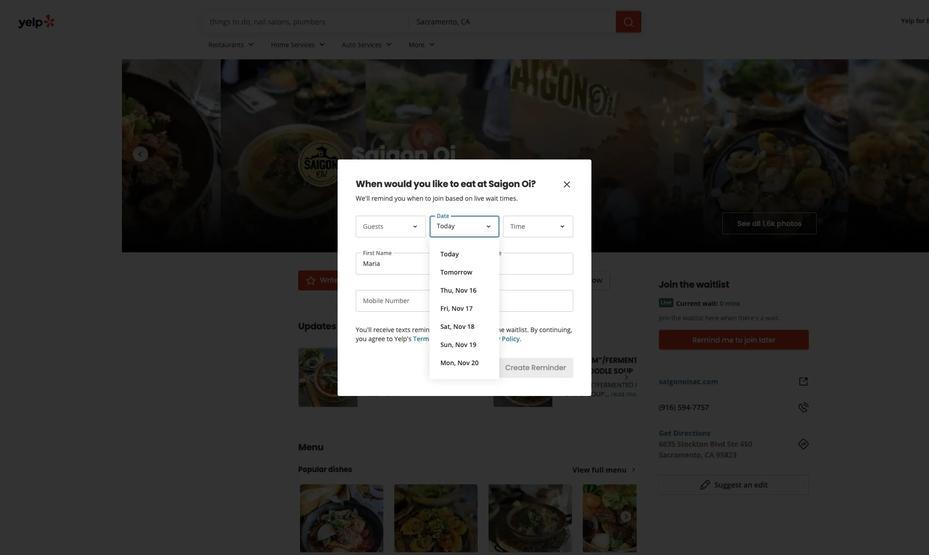 Task type: describe. For each thing, give the bounding box(es) containing it.
view
[[573, 465, 590, 475]]

4.4
[[437, 174, 447, 184]]

business
[[383, 320, 424, 333]]

more
[[409, 40, 425, 49]]

4.4 star rating image
[[352, 172, 431, 186]]

when inside you'll receive texts reminding you when to join the waitlist. by continuing, you agree to yelp's
[[457, 325, 473, 334]]

when inside when would you like to eat at saigon oi? we'll remind you when to join based on live wait times.
[[407, 194, 423, 202]]

24 external link v2 image
[[798, 376, 809, 387]]

2 bún from the left
[[410, 381, 424, 389]]

to down receive
[[387, 334, 393, 343]]

ca
[[705, 450, 714, 460]]

0 vertical spatial a
[[340, 275, 345, 286]]

2 more from the left
[[626, 390, 642, 398]]

24 phone v2 image
[[798, 402, 809, 413]]

photo of saigon oi - sacramento, ca, us. banh khot image
[[848, 59, 929, 252]]

verified by the business 3 months ago
[[366, 224, 486, 232]]

mon, nov 20 button
[[437, 354, 492, 372]]

to inside button
[[736, 335, 743, 345]]

full
[[592, 465, 604, 475]]

here
[[705, 314, 719, 322]]

write
[[320, 275, 339, 286]]

join inside remind me to join later button
[[744, 335, 757, 345]]

2 bò from the left
[[425, 381, 434, 389]]

mắm"/fermented for soup…
[[577, 381, 634, 389]]

write a review
[[320, 275, 370, 286]]

17
[[466, 304, 473, 313]]

restaurants
[[208, 40, 244, 49]]

1.6k
[[762, 218, 775, 229]]

7757
[[693, 402, 709, 412]]

home
[[271, 40, 289, 49]]

Date field
[[430, 216, 500, 379]]

24 share v2 image
[[460, 275, 471, 286]]

next image
[[621, 372, 631, 383]]

photos
[[777, 218, 802, 229]]

join inside when would you like to eat at saigon oi? we'll remind you when to join based on live wait times.
[[433, 194, 444, 202]]

more inside "happy veterans day weekend!🇺🇸 bún bò huế… bún bò huế đây!!!!… read more"
[[380, 390, 396, 398]]

previous image for next icon
[[304, 511, 314, 522]]

24 star v2 image
[[305, 275, 316, 286]]

the inside you'll receive texts reminding you when to join the waitlist. by continuing, you agree to yelp's
[[495, 325, 505, 334]]

current
[[676, 299, 701, 308]]

2   text field from the left
[[466, 253, 573, 274]]

see hours
[[449, 210, 475, 218]]

fri, nov 17 button
[[437, 299, 492, 317]]

would
[[384, 177, 412, 190]]

dishes
[[328, 465, 352, 475]]

privacy
[[478, 334, 500, 343]]

like
[[432, 177, 448, 190]]

get
[[659, 428, 672, 438]]

saigon oi
[[352, 140, 456, 170]]

photo of saigon oi - sacramento, ca, us. vietnamese tradition mini savory crep image
[[703, 59, 848, 252]]

4.4 (465 reviews)
[[437, 174, 495, 184]]

nov for 19
[[455, 340, 468, 349]]

based
[[445, 194, 463, 202]]

by
[[530, 325, 538, 334]]

sat,
[[440, 322, 452, 331]]

24 chevron down v2 image
[[246, 39, 257, 50]]

banh mi chao image
[[300, 485, 383, 553]]

vietnamese link
[[422, 194, 464, 204]]

fish for "bún mắm"/fermented fish paste noodle soup…
[[635, 381, 648, 389]]

follow button
[[558, 271, 610, 291]]

day
[[429, 355, 444, 366]]

today button
[[437, 245, 492, 263]]

saigon inside when would you like to eat at saigon oi? we'll remind you when to join based on live wait times.
[[489, 177, 520, 190]]

1 bò from the left
[[380, 381, 389, 389]]

stockton
[[677, 439, 708, 449]]

14 chevron right outline image
[[630, 467, 637, 473]]

you down you'll
[[356, 334, 367, 343]]

join the waitlist
[[659, 278, 729, 291]]

suggest an edit button
[[659, 475, 809, 495]]

follow
[[580, 275, 602, 286]]

paste for "bún mắm"/fermented fish paste noodle soup…
[[650, 381, 668, 389]]

create reminder button
[[498, 358, 573, 378]]

"bún mắm"/fermented fish paste noodle soup…
[[560, 381, 668, 398]]

terms
[[413, 334, 432, 343]]

(916) 594-7757
[[659, 402, 709, 412]]

to right 18
[[475, 325, 481, 334]]

18
[[467, 322, 475, 331]]

home services
[[271, 40, 315, 49]]

sacramento,
[[659, 450, 703, 460]]

view full menu
[[573, 465, 627, 475]]

huế
[[436, 381, 449, 389]]

create reminder
[[505, 363, 566, 373]]

6835
[[659, 439, 675, 449]]

edit
[[754, 480, 768, 490]]

"bún for "bún mắm"/fermented fish paste  noodle soup
[[560, 355, 579, 366]]

when would you like to eat at saigon oi? region
[[354, 177, 575, 379]]

suggest an edit
[[715, 480, 768, 490]]

remind
[[693, 335, 720, 345]]

reviews)
[[466, 174, 495, 184]]

shaking beef image
[[583, 485, 666, 553]]

see hours link
[[445, 209, 479, 220]]

waitlist.
[[506, 325, 529, 334]]

$$
[[401, 194, 410, 204]]

live current wait: 0 mins
[[661, 299, 740, 308]]

business categories element
[[201, 33, 929, 59]]

banh khot image
[[394, 485, 478, 553]]

yelp for b
[[901, 17, 929, 25]]

wait
[[486, 194, 498, 202]]

paste for "bún mắm"/fermented fish paste  noodle soup
[[560, 366, 582, 377]]

24 chevron down v2 image for more
[[426, 39, 437, 50]]

2 read from the left
[[611, 390, 625, 398]]

huế…
[[391, 381, 409, 389]]

0 vertical spatial saigon
[[352, 140, 428, 170]]

wait:
[[703, 299, 718, 308]]

read inside "happy veterans day weekend!🇺🇸 bún bò huế… bún bò huế đây!!!!… read more"
[[365, 390, 378, 398]]

blvd
[[710, 439, 725, 449]]

mon, nov 20
[[440, 358, 479, 367]]

nov for 18
[[453, 322, 466, 331]]

24 directions v2 image
[[798, 439, 809, 450]]

when would you like to eat at saigon oi? we'll remind you when to join based on live wait times.
[[356, 177, 536, 202]]

photo of saigon oi - sacramento, ca, us. interior image
[[510, 59, 703, 252]]

you down "would"
[[395, 194, 406, 202]]

thu, nov 16
[[440, 286, 477, 294]]

auto services link
[[335, 33, 402, 59]]

agree
[[368, 334, 385, 343]]

Guests field
[[356, 216, 426, 237]]

terms of service link
[[413, 334, 464, 343]]

close image
[[562, 179, 572, 190]]

sun, nov 19 button
[[437, 336, 492, 354]]

1   text field from the left
[[356, 253, 463, 274]]

yelp for b button
[[898, 13, 929, 29]]

join for join the waitlist
[[659, 278, 678, 291]]

get directions 6835 stockton blvd ste 450 sacramento, ca 95823
[[659, 428, 752, 460]]

get directions link
[[659, 428, 711, 438]]

đây!!!!…
[[451, 381, 474, 389]]

this
[[363, 320, 382, 333]]

  telephone field inside when would you like to eat at saigon oi? region
[[356, 290, 573, 312]]



Task type: vqa. For each thing, say whether or not it's contained in the screenshot.
1st "BÚN from the bottom of the Updates From This Business ELEMENT
yes



Task type: locate. For each thing, give the bounding box(es) containing it.
24 chevron down v2 image inside more link
[[426, 39, 437, 50]]

0 horizontal spatial when
[[407, 194, 423, 202]]

3
[[443, 224, 447, 232]]

services
[[291, 40, 315, 49], [358, 40, 382, 49]]

the right by
[[402, 224, 413, 232]]

the
[[402, 224, 413, 232], [680, 278, 695, 291], [672, 314, 681, 322], [495, 325, 505, 334]]

1 horizontal spatial a
[[760, 314, 764, 322]]

(465 reviews) link
[[449, 174, 495, 184]]

1 vertical spatial see
[[737, 218, 750, 229]]

0 horizontal spatial 24 chevron down v2 image
[[317, 39, 327, 50]]

24 chevron down v2 image right more
[[426, 39, 437, 50]]

1 vertical spatial previous image
[[304, 511, 314, 522]]

join inside you'll receive texts reminding you when to join the waitlist. by continuing, you agree to yelp's
[[482, 325, 493, 334]]

menu
[[298, 441, 324, 454]]

0 vertical spatial join
[[433, 194, 444, 202]]

business
[[414, 224, 442, 232]]

paste inside "bún mắm"/fermented fish paste noodle soup…
[[650, 381, 668, 389]]

fri,
[[440, 304, 450, 313]]

"bún mắm"/fermented fish paste  noodle soup image
[[494, 348, 553, 407]]

noodle left soup…
[[560, 390, 586, 398]]

nov for 17
[[452, 304, 464, 313]]

0 vertical spatial mắm"/fermented
[[580, 355, 647, 366]]

add photo link
[[381, 271, 449, 291]]

1 horizontal spatial   text field
[[466, 253, 573, 274]]

mắm"/fermented for soup
[[580, 355, 647, 366]]

noodle for soup…
[[560, 390, 586, 398]]

2 horizontal spatial join
[[744, 335, 757, 345]]

mắm"/fermented up soup…
[[577, 381, 634, 389]]

see left hours
[[449, 210, 459, 218]]

services for home services
[[291, 40, 315, 49]]

1 join from the top
[[659, 278, 678, 291]]

bún down weekend!🇺🇸
[[365, 381, 378, 389]]

mon,
[[440, 358, 456, 367]]

noodle inside "bún mắm"/fermented fish paste noodle soup…
[[560, 390, 586, 398]]

reminding
[[412, 325, 443, 334]]

live
[[474, 194, 484, 202]]

0 horizontal spatial bún
[[365, 381, 378, 389]]

read more
[[611, 390, 642, 398]]

previous image
[[135, 149, 145, 159]]

None search field
[[203, 11, 643, 33]]

home services link
[[264, 33, 335, 59]]

sun,
[[440, 340, 454, 349]]

to
[[450, 177, 459, 190], [425, 194, 431, 202], [475, 325, 481, 334], [387, 334, 393, 343], [736, 335, 743, 345]]

join left later
[[744, 335, 757, 345]]

a right write
[[340, 275, 345, 286]]

the down the live on the bottom right
[[672, 314, 681, 322]]

bò left huế
[[425, 381, 434, 389]]

verified
[[366, 224, 391, 232]]

0 vertical spatial fish
[[648, 355, 664, 366]]

1 horizontal spatial bún
[[410, 381, 424, 389]]

0 vertical spatial paste
[[560, 366, 582, 377]]

you left the like
[[414, 177, 431, 190]]

24 chevron down v2 image for auto services
[[383, 39, 394, 50]]

a left wait.
[[760, 314, 764, 322]]

tomorrow button
[[437, 263, 492, 281]]

16 claim filled v2 image
[[352, 195, 359, 203]]

1 vertical spatial paste
[[650, 381, 668, 389]]

open
[[352, 209, 371, 219]]

on
[[465, 194, 473, 202]]

0 vertical spatial noodle
[[583, 366, 612, 377]]

0 horizontal spatial a
[[340, 275, 345, 286]]

2 join from the top
[[659, 314, 670, 322]]

fish for "bún mắm"/fermented fish paste  noodle soup
[[648, 355, 664, 366]]

1 horizontal spatial 24 chevron down v2 image
[[383, 39, 394, 50]]

join up the live on the bottom right
[[659, 278, 678, 291]]

restaurants link
[[201, 33, 264, 59]]

mắm"/fermented inside "bún mắm"/fermented fish paste  noodle soup
[[580, 355, 647, 366]]

weekend!🇺🇸
[[365, 366, 411, 377]]

1 vertical spatial join
[[482, 325, 493, 334]]

at
[[477, 177, 487, 190]]

read down next image
[[611, 390, 625, 398]]

more down huế…
[[380, 390, 396, 398]]

see for see hours
[[449, 210, 459, 218]]

24 chevron down v2 image for home services
[[317, 39, 327, 50]]

0 horizontal spatial services
[[291, 40, 315, 49]]

services inside "link"
[[358, 40, 382, 49]]

previous image for next image
[[304, 372, 314, 383]]

95823
[[716, 450, 737, 460]]

photo of saigon oi - sacramento, ca, us. banh canh cua image
[[221, 59, 366, 252]]

1 vertical spatial join
[[659, 314, 670, 322]]

fri, nov 17
[[440, 304, 473, 313]]

24 pencil v2 image
[[700, 480, 711, 490]]

0 horizontal spatial more
[[380, 390, 396, 398]]

read down weekend!🇺🇸
[[365, 390, 378, 398]]

0 horizontal spatial saigon
[[352, 140, 428, 170]]

hours
[[460, 210, 475, 218]]

1 previous image from the top
[[304, 372, 314, 383]]

594-
[[678, 402, 693, 412]]

fish right next image
[[635, 381, 648, 389]]

fish inside "bún mắm"/fermented fish paste noodle soup…
[[635, 381, 648, 389]]

when
[[356, 177, 382, 190]]

nov for 16
[[455, 286, 468, 294]]

0 vertical spatial waitlist
[[696, 278, 729, 291]]

add
[[403, 275, 418, 286]]

remind me to join later button
[[659, 330, 809, 350]]

more down next image
[[626, 390, 642, 398]]

1 horizontal spatial see
[[737, 218, 750, 229]]

1 horizontal spatial bò
[[425, 381, 434, 389]]

join
[[659, 278, 678, 291], [659, 314, 670, 322]]

24 chevron down v2 image right auto services
[[383, 39, 394, 50]]

updates
[[298, 320, 336, 333]]

"bún mắm"/fermented fish paste  noodle soup
[[560, 355, 664, 377]]

ago
[[475, 224, 486, 232]]

updates from this business element
[[284, 305, 681, 412]]

noodle inside "bún mắm"/fermented fish paste  noodle soup
[[583, 366, 612, 377]]

paste inside "bún mắm"/fermented fish paste  noodle soup
[[560, 366, 582, 377]]

previous image
[[304, 372, 314, 383], [304, 511, 314, 522]]

and
[[465, 334, 477, 343]]

bò
[[380, 381, 389, 389], [425, 381, 434, 389]]

3 24 chevron down v2 image from the left
[[426, 39, 437, 50]]

waitlist for join the waitlist
[[696, 278, 729, 291]]

1 horizontal spatial saigon
[[489, 177, 520, 190]]

"bún down reminder
[[560, 381, 575, 389]]

next image
[[621, 511, 631, 522]]

.
[[520, 334, 521, 343]]

2 vertical spatial when
[[457, 325, 473, 334]]

reminder
[[531, 363, 566, 373]]

saigon up '4.4 star rating' 'image'
[[352, 140, 428, 170]]

see left the all at the right top of page
[[737, 218, 750, 229]]

for
[[916, 17, 925, 25]]

2 24 chevron down v2 image from the left
[[383, 39, 394, 50]]

0 vertical spatial previous image
[[304, 372, 314, 383]]

1 24 chevron down v2 image from the left
[[317, 39, 327, 50]]

ste
[[727, 439, 738, 449]]

waitlist for join the waitlist here when there's a wait.
[[683, 314, 704, 322]]

fish inside "bún mắm"/fermented fish paste  noodle soup
[[648, 355, 664, 366]]

1 horizontal spatial paste
[[650, 381, 668, 389]]

to right the 4.4
[[450, 177, 459, 190]]

2 previous image from the top
[[304, 511, 314, 522]]

1 horizontal spatial read
[[611, 390, 625, 398]]

claimed
[[361, 194, 389, 204]]

join down the live on the bottom right
[[659, 314, 670, 322]]

0 horizontal spatial read
[[365, 390, 378, 398]]

yelp
[[901, 17, 914, 25]]

banh canh cua image
[[489, 485, 572, 553]]

1 vertical spatial "bún
[[560, 381, 575, 389]]

24 chevron down v2 image
[[317, 39, 327, 50], [383, 39, 394, 50], [426, 39, 437, 50]]

24 chevron down v2 image inside home services link
[[317, 39, 327, 50]]

search image
[[623, 17, 634, 27]]

auto
[[342, 40, 356, 49]]

"bún for "bún mắm"/fermented fish paste noodle soup…
[[560, 381, 575, 389]]

waitlist down current
[[683, 314, 704, 322]]

when would you like to eat at saigon oi? dialog
[[0, 0, 929, 555]]

auto services
[[342, 40, 382, 49]]

to up pm
[[425, 194, 431, 202]]

we'll
[[356, 194, 370, 202]]

see all 1.6k photos link
[[722, 213, 817, 234]]

1 vertical spatial saigon
[[489, 177, 520, 190]]

0 horizontal spatial paste
[[560, 366, 582, 377]]

1 vertical spatial when
[[721, 314, 737, 322]]

24 chevron down v2 image left auto
[[317, 39, 327, 50]]

by
[[393, 224, 400, 232]]

  text field
[[356, 253, 463, 274], [466, 253, 573, 274]]

0 vertical spatial see
[[449, 210, 459, 218]]

all
[[752, 218, 761, 229]]

  text field up add
[[356, 253, 463, 274]]

when down the mins
[[721, 314, 737, 322]]

services for auto services
[[358, 40, 382, 49]]

0 vertical spatial "bún
[[560, 355, 579, 366]]

0 horizontal spatial join
[[433, 194, 444, 202]]

noodle for soup
[[583, 366, 612, 377]]

wait.
[[766, 314, 780, 322]]

mắm"/fermented inside "bún mắm"/fermented fish paste noodle soup…
[[577, 381, 634, 389]]

"bún
[[560, 355, 579, 366], [560, 381, 575, 389]]

0 vertical spatial when
[[407, 194, 423, 202]]

0 horizontal spatial bò
[[380, 381, 389, 389]]

24 chevron down v2 image inside the auto services "link"
[[383, 39, 394, 50]]

1 services from the left
[[291, 40, 315, 49]]

mắm"/fermented up "soup"
[[580, 355, 647, 366]]

1 vertical spatial a
[[760, 314, 764, 322]]

continuing,
[[539, 325, 572, 334]]

saigon up times.
[[489, 177, 520, 190]]

1 read from the left
[[365, 390, 378, 398]]

1 vertical spatial waitlist
[[683, 314, 704, 322]]

when up terms of service and privacy policy .
[[457, 325, 473, 334]]

  telephone field
[[356, 290, 573, 312]]

noodle up soup…
[[583, 366, 612, 377]]

waitlist
[[696, 278, 729, 291], [683, 314, 704, 322]]

see for see all 1.6k photos
[[737, 218, 750, 229]]

photo of saigon oi - sacramento, ca, us. com do bo luc lac image
[[366, 59, 510, 252]]

updates from this business
[[298, 320, 424, 333]]

join down the like
[[433, 194, 444, 202]]

join for join the waitlist here when there's a wait.
[[659, 314, 670, 322]]

from
[[338, 320, 361, 333]]

2 services from the left
[[358, 40, 382, 49]]

sat, nov 18
[[440, 322, 475, 331]]

2 horizontal spatial 24 chevron down v2 image
[[426, 39, 437, 50]]

nov
[[455, 286, 468, 294], [452, 304, 464, 313], [453, 322, 466, 331], [455, 340, 468, 349], [458, 358, 470, 367]]

when up 5:00
[[407, 194, 423, 202]]

nov inside button
[[452, 304, 464, 313]]

happy veterans day weekend!🇺🇸 bún bò huế… bún bò huế đây!!!!… read more
[[365, 355, 474, 398]]

happy veterans day weekend!🇺🇸 image
[[299, 348, 358, 407]]

join the waitlist here when there's a wait.
[[659, 314, 780, 322]]

sun, nov 19
[[440, 340, 476, 349]]

0 horizontal spatial   text field
[[356, 253, 463, 274]]

1 "bún from the top
[[560, 355, 579, 366]]

1 vertical spatial fish
[[635, 381, 648, 389]]

join up the privacy
[[482, 325, 493, 334]]

me
[[722, 335, 734, 345]]

you up the service
[[444, 325, 455, 334]]

mins
[[725, 299, 740, 308]]

2 vertical spatial join
[[744, 335, 757, 345]]

20
[[471, 358, 479, 367]]

the up current
[[680, 278, 695, 291]]

policy
[[502, 334, 520, 343]]

times.
[[500, 194, 518, 202]]

1 horizontal spatial more
[[626, 390, 642, 398]]

1 horizontal spatial when
[[457, 325, 473, 334]]

  text field down time field at the right of page
[[466, 253, 573, 274]]

1 bún from the left
[[365, 381, 378, 389]]

happy
[[365, 355, 389, 366]]

-
[[408, 209, 410, 219]]

1 more from the left
[[380, 390, 396, 398]]

16
[[469, 286, 477, 294]]

sat, nov 18 button
[[437, 317, 492, 336]]

19
[[469, 340, 476, 349]]

fish up the saigonoisac.com link
[[648, 355, 664, 366]]

0 horizontal spatial see
[[449, 210, 459, 218]]

1 horizontal spatial services
[[358, 40, 382, 49]]

receive
[[373, 325, 394, 334]]

to right me
[[736, 335, 743, 345]]

services right the home
[[291, 40, 315, 49]]

saigonoisac.com link
[[659, 377, 718, 387]]

review
[[347, 275, 370, 286]]

more link
[[402, 33, 445, 59]]

Time field
[[503, 216, 573, 237]]

"bún inside "bún mắm"/fermented fish paste  noodle soup
[[560, 355, 579, 366]]

services right auto
[[358, 40, 382, 49]]

bún right huế…
[[410, 381, 424, 389]]

more
[[380, 390, 396, 398], [626, 390, 642, 398]]

remind
[[371, 194, 393, 202]]

you'll
[[356, 325, 372, 334]]

waitlist up wait:
[[696, 278, 729, 291]]

photo of saigon oi - sacramento, ca, us. banh mi chao image
[[0, 59, 221, 252]]

directions
[[673, 428, 711, 438]]

the up the privacy policy link
[[495, 325, 505, 334]]

bò down weekend!🇺🇸
[[380, 381, 389, 389]]

add photo
[[403, 275, 441, 286]]

read
[[365, 390, 378, 398], [611, 390, 625, 398]]

months
[[449, 224, 473, 232]]

2 horizontal spatial when
[[721, 314, 737, 322]]

2 "bún from the top
[[560, 381, 575, 389]]

nov for 20
[[458, 358, 470, 367]]

1 vertical spatial noodle
[[560, 390, 586, 398]]

0 vertical spatial join
[[659, 278, 678, 291]]

when
[[407, 194, 423, 202], [721, 314, 737, 322], [457, 325, 473, 334]]

nov inside "button"
[[458, 358, 470, 367]]

suggest
[[715, 480, 742, 490]]

menu element
[[284, 426, 668, 555]]

popular dishes
[[298, 465, 352, 475]]

1 vertical spatial mắm"/fermented
[[577, 381, 634, 389]]

"bún down continuing,
[[560, 355, 579, 366]]

there's
[[738, 314, 759, 322]]

fish
[[648, 355, 664, 366], [635, 381, 648, 389]]

1 horizontal spatial join
[[482, 325, 493, 334]]

"bún inside "bún mắm"/fermented fish paste noodle soup…
[[560, 381, 575, 389]]



